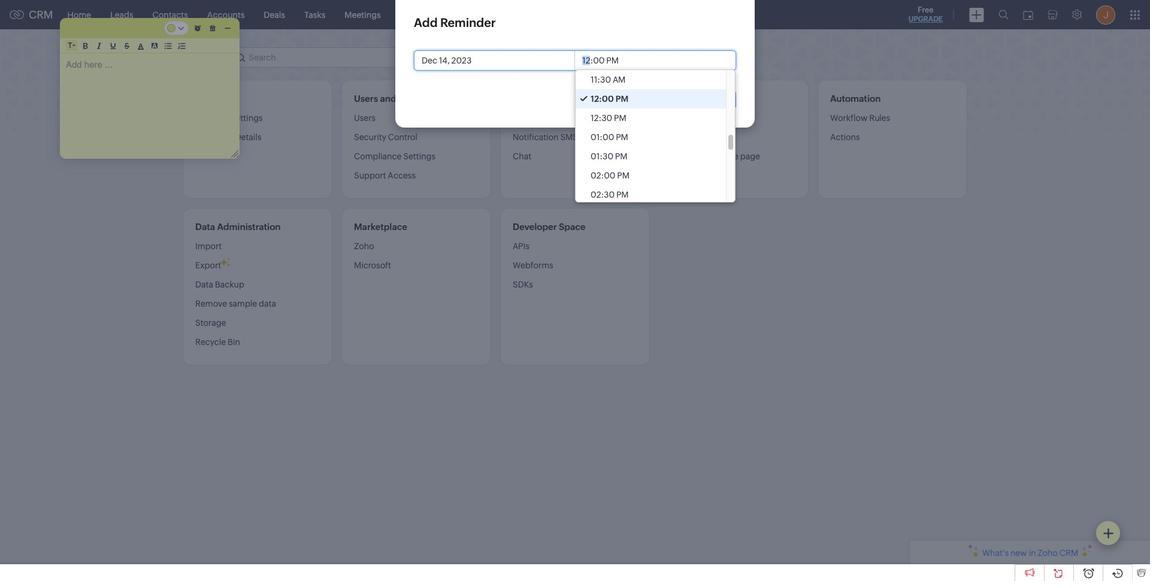Task type: describe. For each thing, give the bounding box(es) containing it.
actions link
[[831, 128, 860, 147]]

marketplace
[[354, 222, 408, 232]]

personal
[[195, 113, 229, 123]]

modules and fields
[[672, 113, 746, 123]]

fields
[[723, 113, 746, 123]]

data administration
[[195, 222, 281, 232]]

tasks link
[[295, 0, 335, 29]]

details
[[235, 132, 262, 142]]

reports link
[[429, 0, 478, 29]]

modules
[[672, 113, 705, 123]]

01:30
[[591, 152, 614, 161]]

personal settings
[[195, 113, 263, 123]]

users link
[[354, 113, 376, 128]]

cancel button
[[634, 90, 687, 109]]

workflow rules
[[831, 113, 891, 123]]

and for users
[[380, 93, 397, 104]]

0 vertical spatial control
[[399, 93, 431, 104]]

0 vertical spatial home
[[67, 10, 91, 19]]

company details
[[195, 132, 262, 142]]

01:00
[[591, 132, 615, 142]]

contacts link
[[143, 0, 198, 29]]

save button
[[694, 90, 737, 109]]

users for users
[[354, 113, 376, 123]]

reminder image
[[192, 20, 204, 36]]

reports
[[438, 10, 469, 19]]

1 vertical spatial home
[[715, 152, 739, 161]]

pm for 12:00 pm
[[616, 94, 629, 104]]

add reminder
[[414, 16, 496, 29]]

pm for 02:00 pm
[[617, 171, 630, 180]]

customize
[[672, 152, 714, 161]]

and for modules
[[707, 113, 722, 123]]

chat link
[[513, 147, 532, 166]]

reminder
[[440, 16, 496, 29]]

12:00
[[591, 94, 614, 104]]

home link
[[58, 0, 101, 29]]

tasks
[[304, 10, 326, 19]]

chat
[[513, 152, 532, 161]]

zoho
[[354, 242, 374, 251]]

create new sticky note image
[[1103, 528, 1114, 539]]

webforms
[[513, 261, 554, 270]]

11:30
[[591, 75, 611, 85]]

customize home page link
[[672, 147, 761, 166]]

users for users and control
[[354, 93, 378, 104]]

notification
[[513, 132, 559, 142]]

data backup
[[195, 280, 244, 289]]

administration
[[217, 222, 281, 232]]

actions
[[831, 132, 860, 142]]

sdks
[[513, 280, 533, 289]]

sample
[[229, 299, 257, 309]]

developer
[[513, 222, 557, 232]]

pm for 02:30 pm
[[617, 190, 629, 200]]

12:00 pm
[[591, 94, 629, 104]]

microsoft
[[354, 261, 391, 270]]

developer space
[[513, 222, 586, 232]]

remove
[[195, 299, 227, 309]]

import
[[195, 242, 222, 251]]

deals
[[264, 10, 285, 19]]

recycle
[[195, 337, 226, 347]]

settings for compliance settings
[[403, 152, 436, 161]]

security control link
[[354, 128, 418, 147]]

apis link
[[513, 241, 530, 256]]

accounts
[[207, 10, 245, 19]]

space
[[559, 222, 586, 232]]

support
[[354, 171, 386, 180]]

notification sms
[[513, 132, 578, 142]]

save
[[706, 95, 725, 104]]

01:30 pm
[[591, 152, 628, 161]]

12:30
[[591, 113, 613, 123]]

sdks link
[[513, 275, 533, 294]]

data for data administration
[[195, 222, 215, 232]]

security control
[[354, 132, 418, 142]]

workflow rules link
[[831, 113, 891, 128]]



Task type: vqa. For each thing, say whether or not it's contained in the screenshot.
Marketplace dropdown button
no



Task type: locate. For each thing, give the bounding box(es) containing it.
am
[[613, 75, 626, 85]]

control up compliance settings
[[388, 132, 418, 142]]

02:00
[[591, 171, 616, 180]]

data backup link
[[195, 275, 244, 294]]

webforms link
[[513, 256, 554, 275]]

pm right 01:00
[[616, 132, 629, 142]]

notification sms link
[[513, 128, 578, 147]]

meetings
[[345, 10, 381, 19]]

access
[[388, 171, 416, 180]]

pm
[[616, 94, 629, 104], [614, 113, 627, 123], [616, 132, 629, 142], [615, 152, 628, 161], [617, 171, 630, 180], [617, 190, 629, 200]]

customization
[[672, 93, 734, 104]]

accounts link
[[198, 0, 254, 29]]

0 vertical spatial and
[[380, 93, 397, 104]]

2 data from the top
[[195, 280, 213, 289]]

0 vertical spatial data
[[195, 222, 215, 232]]

leads link
[[101, 0, 143, 29]]

1 vertical spatial and
[[707, 113, 722, 123]]

list box containing 11:30 am
[[576, 70, 735, 204]]

contacts
[[153, 10, 188, 19]]

1 horizontal spatial home
[[715, 152, 739, 161]]

personal settings link
[[195, 113, 263, 128]]

pm for 01:30 pm
[[615, 152, 628, 161]]

workflow
[[831, 113, 868, 123]]

1 horizontal spatial and
[[707, 113, 722, 123]]

1 vertical spatial settings
[[403, 152, 436, 161]]

and down save
[[707, 113, 722, 123]]

cancel
[[647, 95, 675, 104]]

modules and fields link
[[672, 113, 746, 128]]

settings up access
[[403, 152, 436, 161]]

calls
[[400, 10, 419, 19]]

0 horizontal spatial and
[[380, 93, 397, 104]]

MMM D, YYYY text field
[[415, 51, 575, 70]]

compliance
[[354, 152, 402, 161]]

control
[[399, 93, 431, 104], [388, 132, 418, 142]]

and
[[380, 93, 397, 104], [707, 113, 722, 123]]

settings for personal settings
[[231, 113, 263, 123]]

02:00 pm
[[591, 171, 630, 180]]

rules
[[870, 113, 891, 123]]

customize home page
[[672, 152, 761, 161]]

company details link
[[195, 128, 262, 147]]

1 horizontal spatial settings
[[403, 152, 436, 161]]

storage link
[[195, 313, 226, 333]]

free upgrade
[[909, 5, 943, 23]]

list box
[[576, 70, 735, 204]]

sms
[[561, 132, 578, 142]]

setup
[[183, 51, 217, 64]]

remove sample data link
[[195, 294, 276, 313]]

data down export "link"
[[195, 280, 213, 289]]

data
[[195, 222, 215, 232], [195, 280, 213, 289]]

zoho link
[[354, 241, 374, 256]]

0 vertical spatial users
[[354, 93, 378, 104]]

1 vertical spatial control
[[388, 132, 418, 142]]

02:30
[[591, 190, 615, 200]]

pm for 12:30 pm
[[614, 113, 627, 123]]

security
[[354, 132, 387, 142]]

home right crm
[[67, 10, 91, 19]]

bin
[[228, 337, 240, 347]]

users up users link on the top left
[[354, 93, 378, 104]]

1 users from the top
[[354, 93, 378, 104]]

compliance settings
[[354, 152, 436, 161]]

users and control
[[354, 93, 431, 104]]

deals link
[[254, 0, 295, 29]]

delete image
[[207, 20, 219, 36]]

campaigns link
[[478, 0, 542, 29]]

data for data backup
[[195, 280, 213, 289]]

0 vertical spatial settings
[[231, 113, 263, 123]]

and up security control
[[380, 93, 397, 104]]

11:30 am
[[591, 75, 626, 85]]

calls link
[[391, 0, 429, 29]]

pm right 12:30
[[614, 113, 627, 123]]

support access link
[[354, 166, 416, 185]]

home left page at the right top of the page
[[715, 152, 739, 161]]

home
[[67, 10, 91, 19], [715, 152, 739, 161]]

12:30 pm
[[591, 113, 627, 123]]

remove sample data
[[195, 299, 276, 309]]

page
[[741, 152, 761, 161]]

data inside "data backup" link
[[195, 280, 213, 289]]

0 horizontal spatial settings
[[231, 113, 263, 123]]

compliance settings link
[[354, 147, 436, 166]]

1 data from the top
[[195, 222, 215, 232]]

settings
[[231, 113, 263, 123], [403, 152, 436, 161]]

upgrade
[[909, 15, 943, 23]]

export link
[[195, 256, 221, 275]]

pm right 02:30
[[617, 190, 629, 200]]

company
[[195, 132, 234, 142]]

02:30 pm
[[591, 190, 629, 200]]

apis
[[513, 242, 530, 251]]

2 users from the top
[[354, 113, 376, 123]]

None text field
[[575, 51, 736, 70]]

import link
[[195, 241, 222, 256]]

export
[[195, 261, 221, 270]]

campaigns
[[488, 10, 533, 19]]

control up security control
[[399, 93, 431, 104]]

microsoft link
[[354, 256, 391, 275]]

crm
[[29, 8, 53, 21]]

1 vertical spatial users
[[354, 113, 376, 123]]

settings up details
[[231, 113, 263, 123]]

leads
[[110, 10, 133, 19]]

pm right 01:30
[[615, 152, 628, 161]]

data up import
[[195, 222, 215, 232]]

minimize image
[[222, 20, 234, 36]]

1 vertical spatial data
[[195, 280, 213, 289]]

data
[[259, 299, 276, 309]]

users up security
[[354, 113, 376, 123]]

recycle bin link
[[195, 333, 240, 352]]

pm right 02:00
[[617, 171, 630, 180]]

free
[[918, 5, 934, 14]]

pm for 01:00 pm
[[616, 132, 629, 142]]

add
[[414, 16, 438, 29]]

support access
[[354, 171, 416, 180]]

0 horizontal spatial home
[[67, 10, 91, 19]]

pm down am at the right top of the page
[[616, 94, 629, 104]]

crm link
[[10, 8, 53, 21]]



